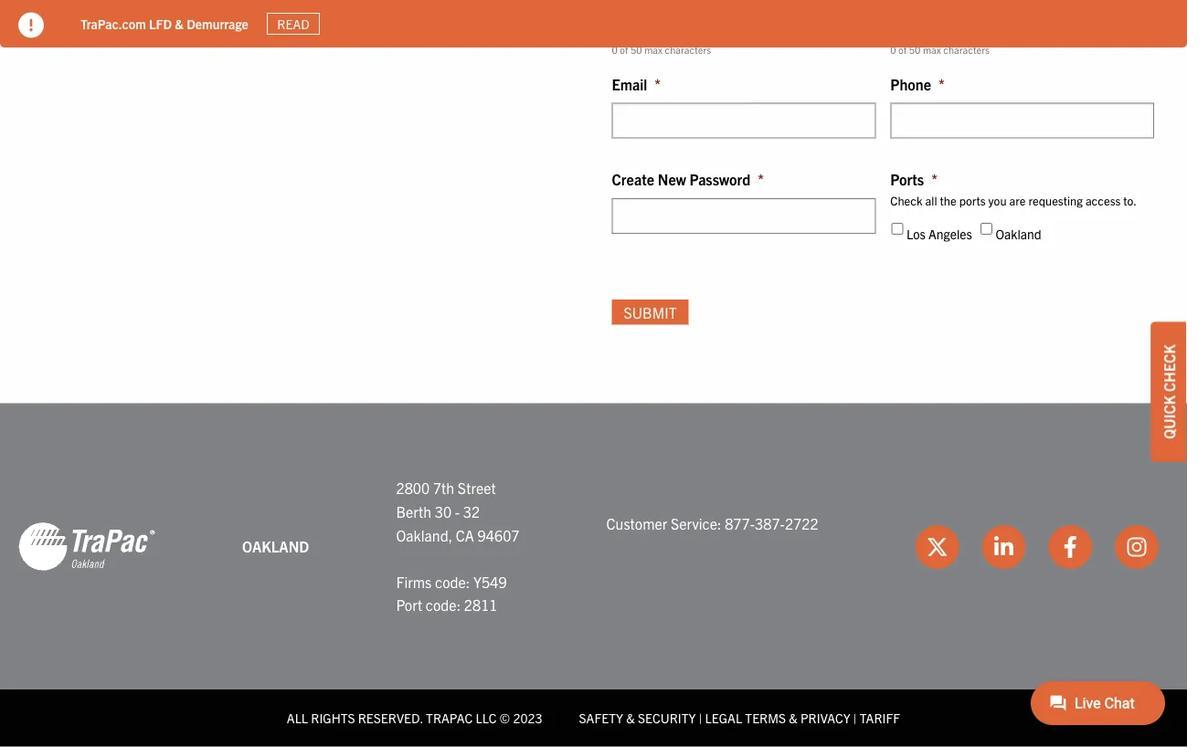 Task type: vqa. For each thing, say whether or not it's contained in the screenshot.
-
yes



Task type: describe. For each thing, give the bounding box(es) containing it.
quick check link
[[1151, 322, 1188, 462]]

solid image
[[18, 12, 44, 38]]

1 characters from the left
[[665, 44, 711, 56]]

firms code:  y549 port code:  2811
[[396, 573, 507, 615]]

2 50 from the left
[[909, 44, 921, 56]]

877-
[[725, 515, 755, 533]]

service:
[[671, 515, 722, 533]]

0 vertical spatial oakland
[[996, 226, 1042, 242]]

1 horizontal spatial &
[[626, 711, 635, 727]]

2 0 of 50 max characters from the left
[[891, 44, 990, 56]]

angeles
[[929, 226, 973, 242]]

trapac.com
[[80, 15, 146, 32]]

rights
[[311, 711, 355, 727]]

1 0 from the left
[[612, 44, 618, 56]]

the
[[940, 193, 957, 209]]

oakland,
[[396, 526, 453, 545]]

street
[[458, 480, 496, 498]]

are
[[1010, 193, 1026, 209]]

1 max from the left
[[645, 44, 663, 56]]

y549
[[474, 573, 507, 592]]

llc
[[476, 711, 497, 727]]

email
[[612, 75, 648, 93]]

create new password *
[[612, 170, 764, 189]]

email *
[[612, 75, 661, 93]]

read
[[277, 16, 310, 32]]

ports * check all the ports you are requesting access to.
[[891, 170, 1137, 209]]

0 vertical spatial code:
[[435, 573, 470, 592]]

quick check
[[1160, 345, 1178, 440]]

* for ports * check all the ports you are requesting access to.
[[932, 170, 938, 189]]

footer containing 2800 7th street
[[0, 404, 1188, 748]]

2 0 from the left
[[891, 44, 896, 56]]

phone *
[[891, 75, 945, 93]]

94607
[[478, 526, 520, 545]]

trapac.com lfd & demurrage
[[80, 15, 249, 32]]

customer
[[607, 515, 668, 533]]

30
[[435, 503, 452, 521]]

new
[[658, 170, 686, 189]]

privacy
[[801, 711, 851, 727]]

2800 7th street berth 30 - 32 oakland, ca 94607
[[396, 480, 520, 545]]

tariff
[[860, 711, 901, 727]]

los
[[907, 226, 926, 242]]

-
[[455, 503, 460, 521]]

all rights reserved. trapac llc © 2023
[[287, 711, 543, 727]]

safety & security link
[[579, 711, 696, 727]]

los angeles
[[907, 226, 973, 242]]

2 horizontal spatial &
[[789, 711, 798, 727]]

©
[[500, 711, 510, 727]]

* for email *
[[655, 75, 661, 93]]

access
[[1086, 193, 1121, 209]]

create
[[612, 170, 655, 189]]

customer service: 877-387-2722
[[607, 515, 819, 533]]

phone
[[891, 75, 932, 93]]



Task type: locate. For each thing, give the bounding box(es) containing it.
code: up 2811
[[435, 573, 470, 592]]

terms
[[745, 711, 786, 727]]

firms
[[396, 573, 432, 592]]

* right the password
[[758, 170, 764, 189]]

& right lfd
[[175, 15, 184, 32]]

0 up the email
[[612, 44, 618, 56]]

0 horizontal spatial max
[[645, 44, 663, 56]]

tariff link
[[860, 711, 901, 727]]

2722
[[785, 515, 819, 533]]

1 vertical spatial oakland
[[242, 538, 309, 556]]

2 characters from the left
[[944, 44, 990, 56]]

you
[[989, 193, 1007, 209]]

2 max from the left
[[923, 44, 941, 56]]

50 up phone *
[[909, 44, 921, 56]]

port
[[396, 597, 422, 615]]

0 horizontal spatial 0
[[612, 44, 618, 56]]

0 of 50 max characters up email *
[[612, 44, 711, 56]]

0 horizontal spatial check
[[891, 193, 923, 209]]

demurrage
[[187, 15, 249, 32]]

berth
[[396, 503, 432, 521]]

code:
[[435, 573, 470, 592], [426, 597, 461, 615]]

0
[[612, 44, 618, 56], [891, 44, 896, 56]]

of up phone
[[899, 44, 907, 56]]

footer
[[0, 404, 1188, 748]]

None text field
[[891, 0, 1155, 13], [612, 103, 876, 139], [891, 103, 1155, 139], [891, 0, 1155, 13], [612, 103, 876, 139], [891, 103, 1155, 139]]

0 horizontal spatial 50
[[631, 44, 642, 56]]

& right terms
[[789, 711, 798, 727]]

1 horizontal spatial check
[[1160, 345, 1178, 392]]

ports
[[960, 193, 986, 209]]

0 horizontal spatial |
[[699, 711, 702, 727]]

0 horizontal spatial oakland
[[242, 538, 309, 556]]

0 up phone
[[891, 44, 896, 56]]

1 horizontal spatial characters
[[944, 44, 990, 56]]

all
[[287, 711, 308, 727]]

ports
[[891, 170, 924, 189]]

1 | from the left
[[699, 711, 702, 727]]

1 horizontal spatial oakland
[[996, 226, 1042, 242]]

characters
[[665, 44, 711, 56], [944, 44, 990, 56]]

max
[[645, 44, 663, 56], [923, 44, 941, 56]]

32
[[463, 503, 480, 521]]

legal terms & privacy link
[[705, 711, 851, 727]]

* right phone
[[939, 75, 945, 93]]

0 of 50 max characters up phone *
[[891, 44, 990, 56]]

1 vertical spatial code:
[[426, 597, 461, 615]]

0 vertical spatial check
[[891, 193, 923, 209]]

all
[[926, 193, 938, 209]]

2811
[[464, 597, 498, 615]]

1 vertical spatial check
[[1160, 345, 1178, 392]]

trapac
[[426, 711, 473, 727]]

1 horizontal spatial 0
[[891, 44, 896, 56]]

50
[[631, 44, 642, 56], [909, 44, 921, 56]]

387-
[[755, 515, 785, 533]]

password
[[690, 170, 751, 189]]

None submit
[[612, 300, 689, 326]]

0 horizontal spatial &
[[175, 15, 184, 32]]

0 horizontal spatial of
[[620, 44, 628, 56]]

None text field
[[612, 0, 876, 13]]

check up quick
[[1160, 345, 1178, 392]]

1 50 from the left
[[631, 44, 642, 56]]

| left tariff on the bottom of page
[[854, 711, 857, 727]]

legal
[[705, 711, 742, 727]]

*
[[655, 75, 661, 93], [939, 75, 945, 93], [758, 170, 764, 189], [932, 170, 938, 189]]

ca
[[456, 526, 474, 545]]

| left legal
[[699, 711, 702, 727]]

oakland image
[[18, 522, 155, 573]]

* inside ports * check all the ports you are requesting access to.
[[932, 170, 938, 189]]

50 up email *
[[631, 44, 642, 56]]

Los Angeles checkbox
[[892, 223, 903, 235]]

1 horizontal spatial |
[[854, 711, 857, 727]]

0 of 50 max characters
[[612, 44, 711, 56], [891, 44, 990, 56]]

2023
[[513, 711, 543, 727]]

safety
[[579, 711, 623, 727]]

of up the email
[[620, 44, 628, 56]]

2 | from the left
[[854, 711, 857, 727]]

reserved.
[[358, 711, 423, 727]]

check inside ports * check all the ports you are requesting access to.
[[891, 193, 923, 209]]

max up phone *
[[923, 44, 941, 56]]

7th
[[433, 480, 454, 498]]

0 horizontal spatial characters
[[665, 44, 711, 56]]

safety & security | legal terms & privacy | tariff
[[579, 711, 901, 727]]

read link
[[267, 13, 320, 35]]

|
[[699, 711, 702, 727], [854, 711, 857, 727]]

oakland
[[996, 226, 1042, 242], [242, 538, 309, 556]]

0 horizontal spatial 0 of 50 max characters
[[612, 44, 711, 56]]

1 horizontal spatial 0 of 50 max characters
[[891, 44, 990, 56]]

2800
[[396, 480, 430, 498]]

of
[[620, 44, 628, 56], [899, 44, 907, 56]]

check
[[891, 193, 923, 209], [1160, 345, 1178, 392]]

&
[[175, 15, 184, 32], [626, 711, 635, 727], [789, 711, 798, 727]]

None password field
[[612, 199, 876, 235]]

check down the 'ports'
[[891, 193, 923, 209]]

security
[[638, 711, 696, 727]]

2 of from the left
[[899, 44, 907, 56]]

oakland inside 'footer'
[[242, 538, 309, 556]]

code: right port
[[426, 597, 461, 615]]

to.
[[1124, 193, 1137, 209]]

* up all
[[932, 170, 938, 189]]

max up email *
[[645, 44, 663, 56]]

1 horizontal spatial max
[[923, 44, 941, 56]]

1 horizontal spatial 50
[[909, 44, 921, 56]]

1 of from the left
[[620, 44, 628, 56]]

quick
[[1160, 396, 1178, 440]]

1 0 of 50 max characters from the left
[[612, 44, 711, 56]]

requesting
[[1029, 193, 1083, 209]]

lfd
[[149, 15, 172, 32]]

1 horizontal spatial of
[[899, 44, 907, 56]]

* for phone *
[[939, 75, 945, 93]]

& right safety
[[626, 711, 635, 727]]

Oakland checkbox
[[981, 223, 993, 235]]

* right the email
[[655, 75, 661, 93]]



